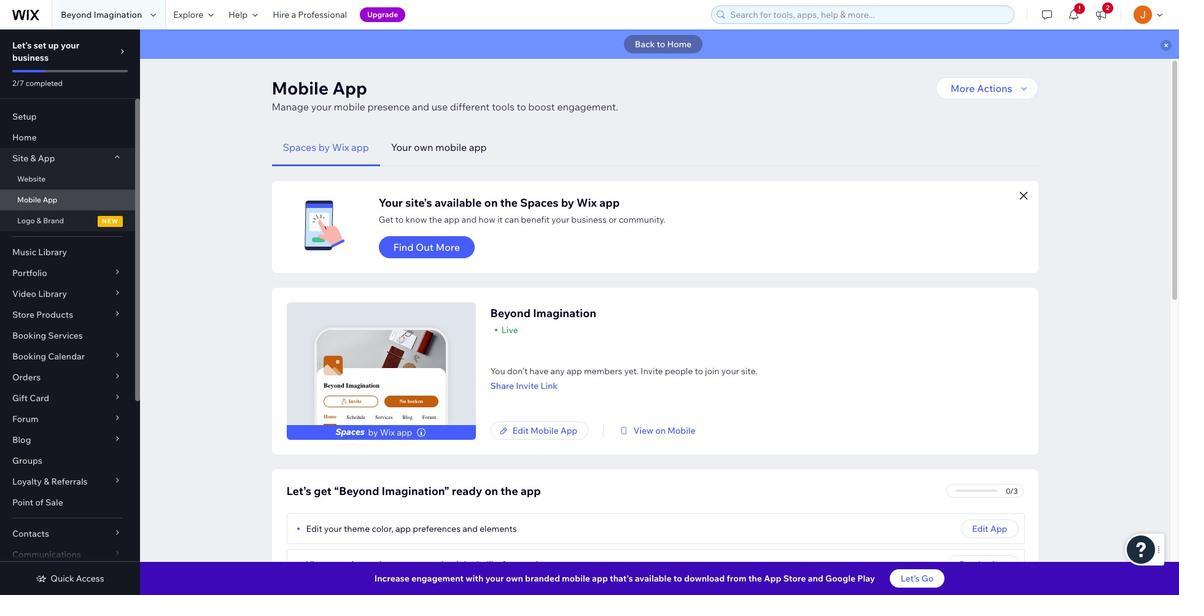 Task type: describe. For each thing, give the bounding box(es) containing it.
members inside you don't have any app members yet. invite people to join your site. share invite link
[[584, 366, 623, 377]]

store products button
[[0, 305, 135, 326]]

spaces by wix app button
[[272, 129, 380, 166]]

branded
[[525, 574, 560, 585]]

portfolio button
[[0, 263, 135, 284]]

spaces inside button
[[283, 141, 316, 154]]

edit for edit your theme color, app preferences and elements
[[306, 524, 322, 535]]

engagement.
[[557, 101, 619, 113]]

spaces by wix app
[[283, 141, 369, 154]]

what
[[435, 560, 455, 571]]

site's
[[405, 196, 432, 210]]

nu boeken
[[400, 399, 423, 405]]

any
[[551, 366, 565, 377]]

site
[[12, 153, 28, 164]]

1 vertical spatial beyond
[[491, 307, 531, 321]]

website
[[17, 174, 46, 184]]

your own mobile app
[[391, 141, 487, 154]]

groups
[[12, 456, 42, 467]]

booking for booking services
[[12, 331, 46, 342]]

app inside button
[[991, 524, 1008, 535]]

elements
[[480, 524, 517, 535]]

portfolio
[[12, 268, 47, 279]]

back
[[635, 39, 655, 50]]

access
[[76, 574, 104, 585]]

sidebar element
[[0, 29, 140, 596]]

let's go
[[901, 574, 934, 585]]

2 vertical spatial imagination
[[346, 382, 380, 390]]

the inside "button"
[[975, 560, 989, 571]]

0 vertical spatial beyond imagination
[[61, 9, 142, 20]]

get
[[314, 485, 332, 499]]

don't
[[507, 366, 528, 377]]

the up the can
[[500, 196, 518, 210]]

know
[[406, 214, 427, 225]]

logo
[[17, 216, 35, 225]]

back to home button
[[624, 35, 703, 53]]

find out more
[[393, 241, 460, 254]]

store inside popup button
[[12, 310, 34, 321]]

back to home alert
[[140, 29, 1179, 59]]

edit your theme color, app preferences and elements
[[306, 524, 517, 535]]

app inside you don't have any app members yet. invite people to join your site. share invite link
[[567, 366, 582, 377]]

view on mobile button
[[619, 426, 696, 437]]

app inside "button"
[[991, 560, 1008, 571]]

your down the like
[[486, 574, 504, 585]]

have
[[530, 366, 549, 377]]

loyalty & referrals button
[[0, 472, 135, 493]]

to left see at the bottom of page
[[409, 560, 417, 571]]

get inside your site's available on the spaces by wix app get to know the app and how it can benefit your business or community.
[[379, 214, 394, 225]]

the right know
[[429, 214, 442, 225]]

booking calendar
[[12, 351, 85, 362]]

manage
[[272, 101, 309, 113]]

of
[[35, 498, 44, 509]]

edit for edit mobile app
[[513, 426, 529, 437]]

booking services
[[12, 331, 83, 342]]

your inside your site's available on the spaces by wix app get to know the app and how it can benefit your business or community.
[[552, 214, 570, 225]]

booking services link
[[0, 326, 135, 346]]

play
[[858, 574, 875, 585]]

theme
[[344, 524, 370, 535]]

1 vertical spatial imagination
[[533, 307, 597, 321]]

referrals
[[51, 477, 88, 488]]

community.
[[619, 214, 666, 225]]

let's for let's go
[[901, 574, 920, 585]]

app inside dropdown button
[[38, 153, 55, 164]]

1 horizontal spatial available
[[635, 574, 672, 585]]

like
[[487, 560, 500, 571]]

go
[[922, 574, 934, 585]]

0 horizontal spatial it
[[457, 560, 462, 571]]

2 horizontal spatial beyond imagination
[[491, 307, 597, 321]]

2/7 completed
[[12, 79, 63, 88]]

booking calendar button
[[0, 346, 135, 367]]

video library
[[12, 289, 67, 300]]

video
[[12, 289, 36, 300]]

preferences
[[413, 524, 461, 535]]

use
[[432, 101, 448, 113]]

and left elements
[[463, 524, 478, 535]]

schedule
[[347, 415, 366, 421]]

1 horizontal spatial invite
[[516, 381, 539, 392]]

communications
[[12, 550, 81, 561]]

new
[[102, 217, 119, 225]]

setup
[[12, 111, 37, 122]]

let's go button
[[890, 570, 945, 589]]

1 horizontal spatial wix
[[380, 428, 395, 439]]

and left google
[[808, 574, 824, 585]]

view your site on the app to see what it looks like for members
[[306, 560, 554, 571]]

to inside back to home button
[[657, 39, 665, 50]]

your for site's
[[379, 196, 403, 210]]

nu
[[400, 399, 406, 405]]

let's set up your business
[[12, 40, 79, 63]]

wix inside button
[[332, 141, 349, 154]]

business inside let's set up your business
[[12, 52, 49, 63]]

"beyond
[[334, 485, 379, 499]]

contacts
[[12, 529, 49, 540]]

mobile inside sidebar element
[[17, 195, 41, 205]]

mobile app manage your mobile presence and use different tools to boost engagement.
[[272, 77, 619, 113]]

upgrade button
[[360, 7, 406, 22]]

own inside button
[[414, 141, 433, 154]]

for
[[502, 560, 514, 571]]

store products
[[12, 310, 73, 321]]

mobile app link
[[0, 190, 135, 211]]

point of sale link
[[0, 493, 135, 514]]

booking for booking calendar
[[12, 351, 46, 362]]

mobile down people
[[668, 426, 696, 437]]

tab list containing spaces by wix app
[[272, 129, 1038, 166]]

share invite link button
[[491, 381, 758, 392]]

site
[[348, 560, 362, 571]]

services inside sidebar element
[[48, 331, 83, 342]]

your own mobile app button
[[380, 129, 498, 166]]

increase engagement with your own branded mobile app that's available to download from the app store and google play
[[375, 574, 875, 585]]

let's get "beyond imagination" ready on the app
[[287, 485, 541, 499]]

on inside your site's available on the spaces by wix app get to know the app and how it can benefit your business or community.
[[484, 196, 498, 210]]

1 vertical spatial own
[[506, 574, 523, 585]]

2 vertical spatial beyond imagination
[[324, 382, 380, 390]]

to inside you don't have any app members yet. invite people to join your site. share invite link
[[695, 366, 703, 377]]

spaces inside your site's available on the spaces by wix app get to know the app and how it can benefit your business or community.
[[520, 196, 559, 210]]

find out more button
[[379, 237, 475, 259]]

yet.
[[624, 366, 639, 377]]

your for own
[[391, 141, 412, 154]]

products
[[36, 310, 73, 321]]

view on mobile
[[634, 426, 696, 437]]

blog inside popup button
[[12, 435, 31, 446]]

help button
[[221, 0, 265, 29]]

completed
[[26, 79, 63, 88]]

on right site
[[364, 560, 374, 571]]

0/3
[[1006, 487, 1018, 496]]

edit mobile app button
[[491, 422, 589, 440]]

back to home
[[635, 39, 692, 50]]

2/7
[[12, 79, 24, 88]]



Task type: locate. For each thing, give the bounding box(es) containing it.
library inside "video library" dropdown button
[[38, 289, 67, 300]]

your left site's
[[379, 196, 403, 210]]

& for logo
[[37, 216, 41, 225]]

1 vertical spatial store
[[784, 574, 806, 585]]

0 horizontal spatial mobile
[[334, 101, 365, 113]]

your left site
[[328, 560, 346, 571]]

view
[[634, 426, 654, 437], [306, 560, 326, 571]]

the up increase
[[376, 560, 389, 571]]

get down edit app button
[[959, 560, 973, 571]]

explore
[[173, 9, 204, 20]]

mobile inside mobile app manage your mobile presence and use different tools to boost engagement.
[[334, 101, 365, 113]]

0 vertical spatial mobile
[[334, 101, 365, 113]]

find
[[393, 241, 414, 254]]

and left how on the top left
[[462, 214, 477, 225]]

1 horizontal spatial own
[[506, 574, 523, 585]]

2 horizontal spatial &
[[44, 477, 49, 488]]

1 vertical spatial beyond imagination
[[491, 307, 597, 321]]

1 vertical spatial view
[[306, 560, 326, 571]]

0 horizontal spatial beyond
[[61, 9, 92, 20]]

0 vertical spatial beyond
[[61, 9, 92, 20]]

1 horizontal spatial more
[[951, 82, 975, 95]]

0 horizontal spatial services
[[48, 331, 83, 342]]

blog up groups
[[12, 435, 31, 446]]

1 vertical spatial home
[[12, 132, 37, 143]]

1 horizontal spatial &
[[37, 216, 41, 225]]

app up or
[[600, 196, 620, 210]]

1 booking from the top
[[12, 331, 46, 342]]

2 booking from the top
[[12, 351, 46, 362]]

more actions button
[[936, 77, 1038, 100]]

1 vertical spatial more
[[436, 241, 460, 254]]

to inside your site's available on the spaces by wix app get to know the app and how it can benefit your business or community.
[[395, 214, 404, 225]]

home for home
[[12, 132, 37, 143]]

1 vertical spatial by
[[561, 196, 574, 210]]

get left know
[[379, 214, 394, 225]]

app inside button
[[351, 141, 369, 154]]

1 horizontal spatial edit
[[513, 426, 529, 437]]

your inside button
[[391, 141, 412, 154]]

& inside popup button
[[44, 477, 49, 488]]

0 vertical spatial more
[[951, 82, 975, 95]]

get inside get the app "button"
[[959, 560, 973, 571]]

1 vertical spatial spaces
[[520, 196, 559, 210]]

2 vertical spatial invite
[[349, 399, 362, 405]]

looks
[[464, 560, 485, 571]]

invite right yet.
[[641, 366, 663, 377]]

0 horizontal spatial by
[[319, 141, 330, 154]]

calendar
[[48, 351, 85, 362]]

0 horizontal spatial spaces
[[283, 141, 316, 154]]

mobile inside button
[[436, 141, 467, 154]]

mobile down use
[[436, 141, 467, 154]]

color,
[[372, 524, 394, 535]]

home for home schedule services blog forum
[[324, 415, 337, 420]]

booking up orders
[[12, 351, 46, 362]]

0 vertical spatial by
[[319, 141, 330, 154]]

home inside home schedule services blog forum
[[324, 415, 337, 420]]

groups link
[[0, 451, 135, 472]]

spaces up "benefit"
[[520, 196, 559, 210]]

mobile inside mobile app manage your mobile presence and use different tools to boost engagement.
[[272, 77, 329, 99]]

to left join
[[695, 366, 703, 377]]

invite up schedule
[[349, 399, 362, 405]]

1 vertical spatial invite
[[516, 381, 539, 392]]

your down presence
[[391, 141, 412, 154]]

edit up get the app "button"
[[973, 524, 989, 535]]

communications button
[[0, 545, 135, 566]]

mobile down link at the left of the page
[[531, 426, 559, 437]]

1 horizontal spatial get
[[959, 560, 973, 571]]

1 vertical spatial get
[[959, 560, 973, 571]]

beyond up the live
[[491, 307, 531, 321]]

edit app button
[[961, 520, 1019, 539]]

your inside mobile app manage your mobile presence and use different tools to boost engagement.
[[311, 101, 332, 113]]

edit for edit app
[[973, 524, 989, 535]]

booking inside popup button
[[12, 351, 46, 362]]

1 horizontal spatial let's
[[901, 574, 920, 585]]

blog button
[[0, 430, 135, 451]]

store down video
[[12, 310, 34, 321]]

business left or
[[572, 214, 607, 225]]

let's left get
[[287, 485, 311, 499]]

forum down boeken at the bottom left of page
[[423, 415, 436, 421]]

0 horizontal spatial invite
[[349, 399, 362, 405]]

on right 'ready'
[[485, 485, 498, 499]]

see
[[419, 560, 433, 571]]

your site's available on the spaces by wix app get to know the app and how it can benefit your business or community.
[[379, 196, 666, 225]]

forum inside home schedule services blog forum
[[423, 415, 436, 421]]

2 horizontal spatial edit
[[973, 524, 989, 535]]

view for view your site on the app to see what it looks like for members
[[306, 560, 326, 571]]

the right from at the right of page
[[749, 574, 762, 585]]

music library link
[[0, 242, 135, 263]]

edit mobile app
[[513, 426, 578, 437]]

wix
[[332, 141, 349, 154], [577, 196, 597, 210], [380, 428, 395, 439]]

library up portfolio popup button
[[38, 247, 67, 258]]

the
[[500, 196, 518, 210], [429, 214, 442, 225], [501, 485, 518, 499], [376, 560, 389, 571], [975, 560, 989, 571], [749, 574, 762, 585]]

presence
[[368, 101, 410, 113]]

beyond up home schedule services blog forum
[[324, 382, 344, 390]]

it right 'what'
[[457, 560, 462, 571]]

0 horizontal spatial &
[[30, 153, 36, 164]]

0 vertical spatial view
[[634, 426, 654, 437]]

0 horizontal spatial let's
[[287, 485, 311, 499]]

home left schedule
[[324, 415, 337, 420]]

edit down share
[[513, 426, 529, 437]]

home
[[667, 39, 692, 50], [12, 132, 37, 143], [324, 415, 337, 420]]

1 vertical spatial available
[[635, 574, 672, 585]]

and
[[412, 101, 429, 113], [462, 214, 477, 225], [463, 524, 478, 535], [808, 574, 824, 585]]

& inside dropdown button
[[30, 153, 36, 164]]

more actions
[[951, 82, 1013, 95]]

library up products
[[38, 289, 67, 300]]

0 vertical spatial invite
[[641, 366, 663, 377]]

2 horizontal spatial wix
[[577, 196, 597, 210]]

mobile app
[[17, 195, 57, 205]]

2 vertical spatial wix
[[380, 428, 395, 439]]

1 horizontal spatial by
[[368, 428, 378, 439]]

app down different
[[469, 141, 487, 154]]

0 horizontal spatial store
[[12, 310, 34, 321]]

on up how on the top left
[[484, 196, 498, 210]]

0 vertical spatial your
[[391, 141, 412, 154]]

your inside your site's available on the spaces by wix app get to know the app and how it can benefit your business or community.
[[379, 196, 403, 210]]

get the app button
[[947, 556, 1019, 574]]

app right color,
[[396, 524, 411, 535]]

edit app
[[973, 524, 1008, 535]]

and inside mobile app manage your mobile presence and use different tools to boost engagement.
[[412, 101, 429, 113]]

download
[[684, 574, 725, 585]]

your right manage
[[311, 101, 332, 113]]

mobile down website
[[17, 195, 41, 205]]

point
[[12, 498, 33, 509]]

& right logo
[[37, 216, 41, 225]]

2 button
[[1088, 0, 1115, 29]]

home inside sidebar element
[[12, 132, 37, 143]]

the up elements
[[501, 485, 518, 499]]

library inside music library "link"
[[38, 247, 67, 258]]

your
[[61, 40, 79, 51], [311, 101, 332, 113], [552, 214, 570, 225], [722, 366, 740, 377], [324, 524, 342, 535], [328, 560, 346, 571], [486, 574, 504, 585]]

app up increase
[[391, 560, 407, 571]]

your right join
[[722, 366, 740, 377]]

let's
[[287, 485, 311, 499], [901, 574, 920, 585]]

gift
[[12, 393, 28, 404]]

music library
[[12, 247, 67, 258]]

and left use
[[412, 101, 429, 113]]

app right any
[[567, 366, 582, 377]]

store left google
[[784, 574, 806, 585]]

services
[[48, 331, 83, 342], [375, 415, 393, 421]]

by inside spaces by wix app button
[[319, 141, 330, 154]]

0 vertical spatial home
[[667, 39, 692, 50]]

people
[[665, 366, 693, 377]]

1 horizontal spatial mobile
[[436, 141, 467, 154]]

view down share invite link button
[[634, 426, 654, 437]]

home inside button
[[667, 39, 692, 50]]

1 vertical spatial wix
[[577, 196, 597, 210]]

0 vertical spatial blog
[[403, 415, 413, 421]]

up
[[48, 40, 59, 51]]

0 vertical spatial spaces
[[283, 141, 316, 154]]

2 vertical spatial &
[[44, 477, 49, 488]]

gift card button
[[0, 388, 135, 409]]

0 horizontal spatial own
[[414, 141, 433, 154]]

1 vertical spatial it
[[457, 560, 462, 571]]

booking down store products
[[12, 331, 46, 342]]

a
[[291, 9, 296, 20]]

2 library from the top
[[38, 289, 67, 300]]

you
[[491, 366, 505, 377]]

1 horizontal spatial beyond
[[324, 382, 344, 390]]

can
[[505, 214, 519, 225]]

let's left go
[[901, 574, 920, 585]]

1 vertical spatial &
[[37, 216, 41, 225]]

professional
[[298, 9, 347, 20]]

blog inside home schedule services blog forum
[[403, 415, 413, 421]]

0 vertical spatial get
[[379, 214, 394, 225]]

own
[[414, 141, 433, 154], [506, 574, 523, 585]]

your inside let's set up your business
[[61, 40, 79, 51]]

services up by wix app
[[375, 415, 393, 421]]

own down for
[[506, 574, 523, 585]]

2 vertical spatial by
[[368, 428, 378, 439]]

2 horizontal spatial imagination
[[533, 307, 597, 321]]

the down edit app
[[975, 560, 989, 571]]

1 vertical spatial mobile
[[436, 141, 467, 154]]

app down home schedule services blog forum
[[397, 428, 412, 439]]

0 vertical spatial services
[[48, 331, 83, 342]]

forum inside popup button
[[12, 414, 38, 425]]

0 vertical spatial available
[[435, 196, 482, 210]]

business
[[12, 52, 49, 63], [572, 214, 607, 225]]

1 horizontal spatial it
[[498, 214, 503, 225]]

library for music library
[[38, 247, 67, 258]]

your right "benefit"
[[552, 214, 570, 225]]

available up how on the top left
[[435, 196, 482, 210]]

1 horizontal spatial business
[[572, 214, 607, 225]]

more inside more actions popup button
[[951, 82, 975, 95]]

app left how on the top left
[[444, 214, 460, 225]]

home link
[[0, 127, 135, 148]]

you don't have any app members yet. invite people to join your site. share invite link
[[491, 366, 758, 392]]

app left that's
[[592, 574, 608, 585]]

1 horizontal spatial blog
[[403, 415, 413, 421]]

to left download
[[674, 574, 682, 585]]

beyond
[[61, 9, 92, 20], [491, 307, 531, 321], [324, 382, 344, 390]]

0 horizontal spatial get
[[379, 214, 394, 225]]

edit down get
[[306, 524, 322, 535]]

members up branded
[[516, 560, 554, 571]]

link
[[541, 381, 558, 392]]

orders
[[12, 372, 41, 383]]

help
[[229, 9, 248, 20]]

app inside "button"
[[561, 426, 578, 437]]

blog down "nu boeken"
[[403, 415, 413, 421]]

1 horizontal spatial spaces
[[520, 196, 559, 210]]

0 horizontal spatial view
[[306, 560, 326, 571]]

app down edit mobile app "button"
[[521, 485, 541, 499]]

to right tools
[[517, 101, 526, 113]]

it left the can
[[498, 214, 503, 225]]

more inside find out more button
[[436, 241, 460, 254]]

music
[[12, 247, 36, 258]]

ready
[[452, 485, 482, 499]]

business inside your site's available on the spaces by wix app get to know the app and how it can benefit your business or community.
[[572, 214, 607, 225]]

1 horizontal spatial services
[[375, 415, 393, 421]]

app down presence
[[351, 141, 369, 154]]

set
[[34, 40, 46, 51]]

2 horizontal spatial invite
[[641, 366, 663, 377]]

forum button
[[0, 409, 135, 430]]

it inside your site's available on the spaces by wix app get to know the app and how it can benefit your business or community.
[[498, 214, 503, 225]]

upgrade
[[367, 10, 398, 19]]

1 horizontal spatial forum
[[423, 415, 436, 421]]

0 vertical spatial imagination
[[94, 9, 142, 20]]

to inside mobile app manage your mobile presence and use different tools to boost engagement.
[[517, 101, 526, 113]]

app inside button
[[469, 141, 487, 154]]

site.
[[741, 366, 758, 377]]

services up calendar
[[48, 331, 83, 342]]

2 vertical spatial home
[[324, 415, 337, 420]]

2 vertical spatial mobile
[[562, 574, 590, 585]]

0 horizontal spatial available
[[435, 196, 482, 210]]

point of sale
[[12, 498, 63, 509]]

1 library from the top
[[38, 247, 67, 258]]

0 vertical spatial it
[[498, 214, 503, 225]]

your right up
[[61, 40, 79, 51]]

let's for let's get "beyond imagination" ready on the app
[[287, 485, 311, 499]]

your
[[391, 141, 412, 154], [379, 196, 403, 210]]

spaces down manage
[[283, 141, 316, 154]]

0 vertical spatial library
[[38, 247, 67, 258]]

1 vertical spatial library
[[38, 289, 67, 300]]

0 vertical spatial wix
[[332, 141, 349, 154]]

home right back
[[667, 39, 692, 50]]

1 horizontal spatial store
[[784, 574, 806, 585]]

0 vertical spatial store
[[12, 310, 34, 321]]

0 vertical spatial business
[[12, 52, 49, 63]]

mobile left presence
[[334, 101, 365, 113]]

out
[[416, 241, 434, 254]]

google
[[826, 574, 856, 585]]

invite down 'don't'
[[516, 381, 539, 392]]

by inside your site's available on the spaces by wix app get to know the app and how it can benefit your business or community.
[[561, 196, 574, 210]]

and inside your site's available on the spaces by wix app get to know the app and how it can benefit your business or community.
[[462, 214, 477, 225]]

available right that's
[[635, 574, 672, 585]]

your inside you don't have any app members yet. invite people to join your site. share invite link
[[722, 366, 740, 377]]

forum down gift
[[12, 414, 38, 425]]

tab list
[[272, 129, 1038, 166]]

& for loyalty
[[44, 477, 49, 488]]

& right loyalty
[[44, 477, 49, 488]]

0 vertical spatial members
[[584, 366, 623, 377]]

quick
[[51, 574, 74, 585]]

business down let's
[[12, 52, 49, 63]]

2 vertical spatial beyond
[[324, 382, 344, 390]]

edit inside edit mobile app "button"
[[513, 426, 529, 437]]

mobile inside "button"
[[531, 426, 559, 437]]

booking
[[12, 331, 46, 342], [12, 351, 46, 362]]

2 horizontal spatial by
[[561, 196, 574, 210]]

0 horizontal spatial home
[[12, 132, 37, 143]]

share
[[491, 381, 514, 392]]

0 horizontal spatial imagination
[[94, 9, 142, 20]]

beyond up let's set up your business
[[61, 9, 92, 20]]

Search for tools, apps, help & more... field
[[727, 6, 1011, 23]]

mobile
[[272, 77, 329, 99], [17, 195, 41, 205], [531, 426, 559, 437], [668, 426, 696, 437]]

to right back
[[657, 39, 665, 50]]

1 horizontal spatial beyond imagination
[[324, 382, 380, 390]]

1 horizontal spatial home
[[324, 415, 337, 420]]

wix inside your site's available on the spaces by wix app get to know the app and how it can benefit your business or community.
[[577, 196, 597, 210]]

0 horizontal spatial members
[[516, 560, 554, 571]]

edit inside edit app button
[[973, 524, 989, 535]]

0 horizontal spatial wix
[[332, 141, 349, 154]]

home down setup
[[12, 132, 37, 143]]

own down use
[[414, 141, 433, 154]]

view for view on mobile
[[634, 426, 654, 437]]

your left theme in the bottom of the page
[[324, 524, 342, 535]]

to left know
[[395, 214, 404, 225]]

edit
[[513, 426, 529, 437], [306, 524, 322, 535], [973, 524, 989, 535]]

available inside your site's available on the spaces by wix app get to know the app and how it can benefit your business or community.
[[435, 196, 482, 210]]

library for video library
[[38, 289, 67, 300]]

on down share invite link button
[[656, 426, 666, 437]]

1 horizontal spatial imagination
[[346, 382, 380, 390]]

loyalty
[[12, 477, 42, 488]]

0 vertical spatial own
[[414, 141, 433, 154]]

view left site
[[306, 560, 326, 571]]

mobile up manage
[[272, 77, 329, 99]]

0 horizontal spatial more
[[436, 241, 460, 254]]

0 horizontal spatial edit
[[306, 524, 322, 535]]

0 horizontal spatial business
[[12, 52, 49, 63]]

with
[[466, 574, 484, 585]]

mobile right branded
[[562, 574, 590, 585]]

1 horizontal spatial view
[[634, 426, 654, 437]]

logo & brand
[[17, 216, 64, 225]]

let's
[[12, 40, 32, 51]]

0 horizontal spatial forum
[[12, 414, 38, 425]]

spaces
[[283, 141, 316, 154], [520, 196, 559, 210]]

home schedule services blog forum
[[324, 415, 436, 421]]

members up share invite link button
[[584, 366, 623, 377]]

store
[[12, 310, 34, 321], [784, 574, 806, 585]]

services inside home schedule services blog forum
[[375, 415, 393, 421]]

boeken
[[408, 399, 423, 405]]

1 vertical spatial your
[[379, 196, 403, 210]]

brand
[[43, 216, 64, 225]]

let's inside button
[[901, 574, 920, 585]]

mobile
[[334, 101, 365, 113], [436, 141, 467, 154], [562, 574, 590, 585]]

0 horizontal spatial beyond imagination
[[61, 9, 142, 20]]

0 vertical spatial &
[[30, 153, 36, 164]]

& for site
[[30, 153, 36, 164]]

& right site at the left top
[[30, 153, 36, 164]]

imagination"
[[382, 485, 449, 499]]

more right the out
[[436, 241, 460, 254]]

more left actions
[[951, 82, 975, 95]]

0 vertical spatial let's
[[287, 485, 311, 499]]

app inside mobile app manage your mobile presence and use different tools to boost engagement.
[[332, 77, 367, 99]]

1 vertical spatial members
[[516, 560, 554, 571]]



Task type: vqa. For each thing, say whether or not it's contained in the screenshot.
the leftmost the dropshipping
no



